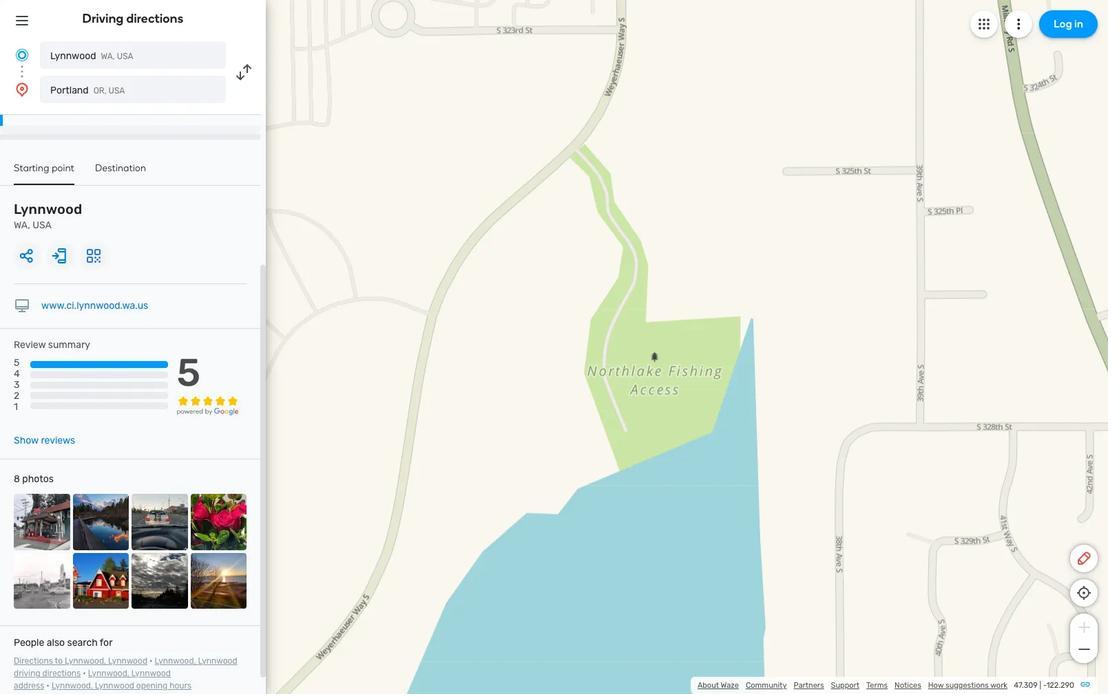 Task type: locate. For each thing, give the bounding box(es) containing it.
lynnwood, inside lynnwood, lynnwood address
[[88, 669, 129, 679]]

0 horizontal spatial wa,
[[14, 220, 30, 231]]

lynnwood, lynnwood address link
[[14, 669, 171, 692]]

lynnwood, up hours
[[155, 657, 196, 667]]

lynnwood, up the lynnwood, lynnwood opening hours at the bottom left of page
[[88, 669, 129, 679]]

lynnwood, lynnwood address
[[14, 669, 171, 692]]

notices
[[895, 682, 921, 691]]

0 vertical spatial directions
[[126, 11, 183, 26]]

review
[[14, 340, 46, 351]]

address
[[14, 682, 44, 692]]

community link
[[746, 682, 787, 691]]

5
[[177, 351, 201, 396], [14, 358, 20, 369]]

47.309
[[1014, 682, 1038, 691]]

1
[[14, 402, 18, 414]]

for
[[100, 638, 113, 650]]

lynnwood
[[50, 50, 96, 62], [14, 201, 82, 218], [108, 657, 147, 667], [198, 657, 237, 667], [131, 669, 171, 679], [95, 682, 134, 692]]

1 vertical spatial wa,
[[14, 220, 30, 231]]

8 photos
[[14, 474, 54, 486]]

directions down to
[[42, 669, 81, 679]]

lynnwood wa, usa up the portland or, usa
[[50, 50, 133, 62]]

0 vertical spatial wa,
[[101, 52, 115, 61]]

terms link
[[866, 682, 888, 691]]

to
[[55, 657, 63, 667]]

community
[[746, 682, 787, 691]]

directions to lynnwood, lynnwood link
[[14, 657, 147, 667]]

directions inside 'lynnwood, lynnwood driving directions'
[[42, 669, 81, 679]]

current location image
[[14, 47, 30, 63]]

lynnwood, down directions to lynnwood, lynnwood link
[[52, 682, 93, 692]]

lynnwood, lynnwood opening hours link
[[52, 682, 192, 692]]

starting
[[14, 163, 49, 174]]

usa down starting point button
[[32, 220, 52, 231]]

2
[[14, 391, 19, 402]]

1 horizontal spatial 5
[[177, 351, 201, 396]]

lynnwood, for lynnwood, lynnwood driving directions
[[155, 657, 196, 667]]

wa, down starting point button
[[14, 220, 30, 231]]

usa down driving directions
[[117, 52, 133, 61]]

location image
[[14, 81, 30, 98]]

support link
[[831, 682, 859, 691]]

0 horizontal spatial directions
[[42, 669, 81, 679]]

2 vertical spatial usa
[[32, 220, 52, 231]]

starting point
[[14, 163, 74, 174]]

search
[[67, 638, 98, 650]]

www.ci.lynnwood.wa.us
[[41, 300, 148, 312]]

lynnwood, for lynnwood, lynnwood address
[[88, 669, 129, 679]]

1 vertical spatial usa
[[109, 86, 125, 96]]

destination
[[95, 163, 146, 174]]

usa right or,
[[109, 86, 125, 96]]

190.1 miles
[[39, 105, 87, 114]]

wa, up or,
[[101, 52, 115, 61]]

driving
[[14, 669, 40, 679]]

1 vertical spatial directions
[[42, 669, 81, 679]]

usa
[[117, 52, 133, 61], [109, 86, 125, 96], [32, 220, 52, 231]]

people also search for
[[14, 638, 113, 650]]

1 vertical spatial lynnwood wa, usa
[[14, 201, 82, 231]]

about waze community partners support terms notices how suggestions work 47.309 | -122.290
[[698, 682, 1074, 691]]

work
[[990, 682, 1008, 691]]

5 4 3 2 1
[[14, 358, 20, 414]]

1 horizontal spatial wa,
[[101, 52, 115, 61]]

image 2 of lynnwood, lynnwood image
[[73, 495, 129, 551]]

5 for 5
[[177, 351, 201, 396]]

lynnwood, inside 'lynnwood, lynnwood driving directions'
[[155, 657, 196, 667]]

image 3 of lynnwood, lynnwood image
[[132, 495, 188, 551]]

lynnwood inside lynnwood, lynnwood address
[[131, 669, 171, 679]]

wa,
[[101, 52, 115, 61], [14, 220, 30, 231]]

5 inside 5 4 3 2 1
[[14, 358, 20, 369]]

usa inside the portland or, usa
[[109, 86, 125, 96]]

directions
[[126, 11, 183, 26], [42, 669, 81, 679]]

1 horizontal spatial directions
[[126, 11, 183, 26]]

about waze link
[[698, 682, 739, 691]]

directions right "driving"
[[126, 11, 183, 26]]

5 for 5 4 3 2 1
[[14, 358, 20, 369]]

lynnwood,
[[65, 657, 106, 667], [155, 657, 196, 667], [88, 669, 129, 679], [52, 682, 93, 692]]

0 horizontal spatial 5
[[14, 358, 20, 369]]

lynnwood wa, usa
[[50, 50, 133, 62], [14, 201, 82, 231]]

reviews
[[41, 435, 75, 447]]

lynnwood inside 'lynnwood, lynnwood driving directions'
[[198, 657, 237, 667]]

opening
[[136, 682, 167, 692]]

suggestions
[[946, 682, 989, 691]]

lynnwood wa, usa down starting point button
[[14, 201, 82, 231]]



Task type: vqa. For each thing, say whether or not it's contained in the screenshot.
5
yes



Task type: describe. For each thing, give the bounding box(es) containing it.
support
[[831, 682, 859, 691]]

4
[[14, 369, 20, 380]]

www.ci.lynnwood.wa.us link
[[41, 300, 148, 312]]

0 vertical spatial usa
[[117, 52, 133, 61]]

8
[[14, 474, 20, 486]]

zoom out image
[[1075, 642, 1093, 658]]

starting point button
[[14, 163, 74, 185]]

show
[[14, 435, 39, 447]]

-
[[1043, 682, 1047, 691]]

image 4 of lynnwood, lynnwood image
[[190, 495, 247, 551]]

portland
[[50, 85, 89, 96]]

people
[[14, 638, 44, 650]]

or,
[[93, 86, 107, 96]]

point
[[52, 163, 74, 174]]

review summary
[[14, 340, 90, 351]]

image 8 of lynnwood, lynnwood image
[[190, 553, 247, 610]]

0 vertical spatial lynnwood wa, usa
[[50, 50, 133, 62]]

summary
[[48, 340, 90, 351]]

zoom in image
[[1075, 620, 1093, 636]]

destination button
[[95, 163, 146, 184]]

image 7 of lynnwood, lynnwood image
[[132, 553, 188, 610]]

directions
[[14, 657, 53, 667]]

portland or, usa
[[50, 85, 125, 96]]

partners
[[794, 682, 824, 691]]

how suggestions work link
[[928, 682, 1008, 691]]

directions to lynnwood, lynnwood
[[14, 657, 147, 667]]

link image
[[1080, 680, 1091, 691]]

miles
[[61, 105, 87, 114]]

driving
[[82, 11, 124, 26]]

terms
[[866, 682, 888, 691]]

partners link
[[794, 682, 824, 691]]

about
[[698, 682, 719, 691]]

show reviews
[[14, 435, 75, 447]]

also
[[47, 638, 65, 650]]

notices link
[[895, 682, 921, 691]]

190.1
[[39, 105, 59, 114]]

lynnwood, for lynnwood, lynnwood opening hours
[[52, 682, 93, 692]]

pencil image
[[1076, 551, 1092, 567]]

image 6 of lynnwood, lynnwood image
[[73, 553, 129, 610]]

lynnwood, lynnwood driving directions link
[[14, 657, 237, 679]]

lynnwood, down search
[[65, 657, 106, 667]]

image 5 of lynnwood, lynnwood image
[[14, 553, 70, 610]]

driving directions
[[82, 11, 183, 26]]

hours
[[170, 682, 192, 692]]

how
[[928, 682, 944, 691]]

lynnwood, lynnwood opening hours
[[52, 682, 192, 692]]

image 1 of lynnwood, lynnwood image
[[14, 495, 70, 551]]

|
[[1040, 682, 1041, 691]]

computer image
[[14, 298, 30, 315]]

3
[[14, 380, 20, 391]]

122.290
[[1047, 682, 1074, 691]]

lynnwood, lynnwood driving directions
[[14, 657, 237, 679]]

waze
[[721, 682, 739, 691]]

photos
[[22, 474, 54, 486]]



